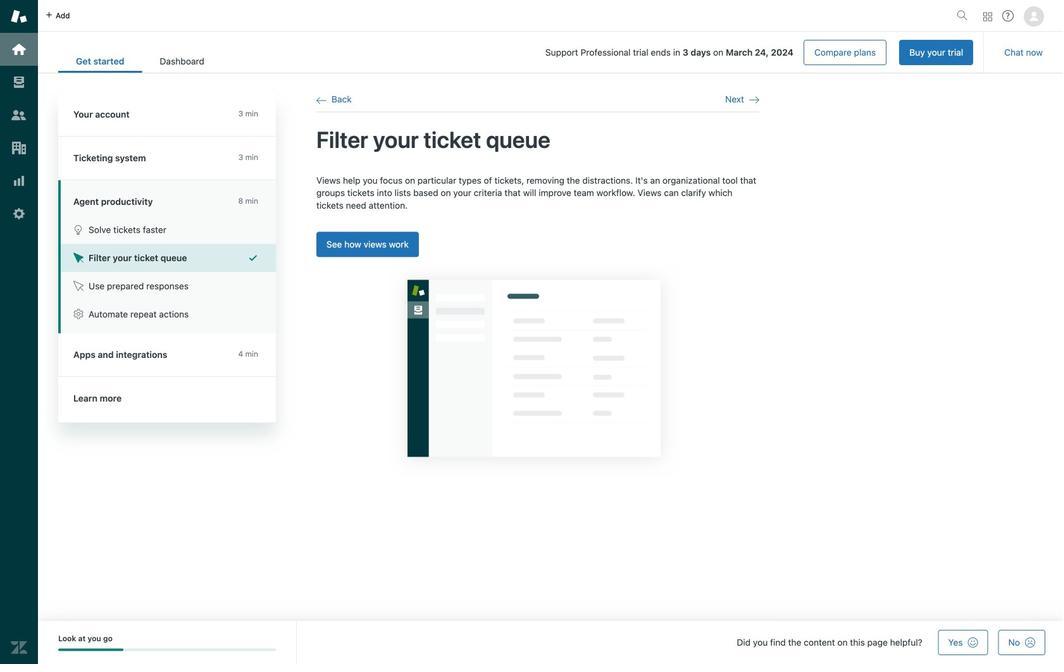 Task type: locate. For each thing, give the bounding box(es) containing it.
March 24, 2024 text field
[[726, 47, 794, 58]]

zendesk support image
[[11, 8, 27, 25]]

organizations image
[[11, 140, 27, 156]]

progress bar
[[58, 649, 276, 652]]

get started image
[[11, 41, 27, 58]]

tab
[[142, 49, 222, 73]]

indicates location of where to select views. image
[[388, 260, 681, 477]]

tab list
[[58, 49, 222, 73]]

heading
[[58, 93, 276, 137]]

main element
[[0, 0, 38, 665]]

admin image
[[11, 206, 27, 222]]

reporting image
[[11, 173, 27, 189]]

get help image
[[1003, 10, 1014, 22]]



Task type: describe. For each thing, give the bounding box(es) containing it.
views image
[[11, 74, 27, 91]]

zendesk products image
[[984, 12, 993, 21]]

customers image
[[11, 107, 27, 123]]

zendesk image
[[11, 640, 27, 657]]



